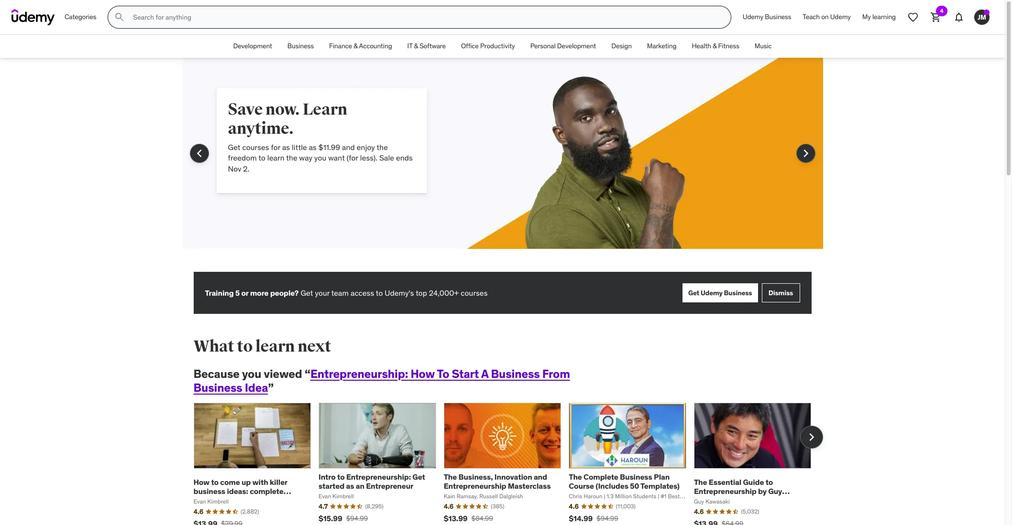 Task type: locate. For each thing, give the bounding box(es) containing it.
next
[[298, 337, 331, 357]]

get inside intro to entrepreneurship: get started as an entrepreneur
[[413, 473, 425, 482]]

1 horizontal spatial the
[[569, 473, 582, 482]]

and right innovation
[[534, 473, 547, 482]]

software
[[420, 42, 446, 50]]

0 horizontal spatial development
[[233, 42, 272, 50]]

to right the intro
[[337, 473, 345, 482]]

(includes
[[596, 482, 629, 491]]

development link
[[226, 35, 280, 58]]

1 vertical spatial entrepreneurship:
[[346, 473, 411, 482]]

you down $11.99
[[314, 153, 327, 163]]

you
[[314, 153, 327, 163], [242, 367, 261, 382]]

1 horizontal spatial udemy
[[743, 13, 764, 21]]

more
[[250, 288, 269, 298]]

categories
[[65, 13, 96, 21]]

marketing link
[[640, 35, 685, 58]]

2 development from the left
[[557, 42, 596, 50]]

to
[[437, 367, 450, 382]]

24,000+
[[429, 288, 459, 298]]

the for the business, innovation and entrepreneurship masterclass
[[444, 473, 457, 482]]

business link
[[280, 35, 322, 58]]

the inside the complete business plan course (includes 50 templates)
[[569, 473, 582, 482]]

get udemy business
[[689, 289, 753, 297]]

because you viewed "
[[194, 367, 311, 382]]

to
[[259, 153, 266, 163], [376, 288, 383, 298], [237, 337, 253, 357], [337, 473, 345, 482], [211, 478, 219, 488], [766, 478, 774, 488]]

killer
[[270, 478, 288, 488]]

training 5 or more people? get your team access to udemy's top 24,000+ courses
[[205, 288, 488, 298]]

how up workshop
[[194, 478, 210, 488]]

teach on udemy link
[[797, 6, 857, 29]]

innovation
[[495, 473, 532, 482]]

entrepreneurship: inside intro to entrepreneurship: get started as an entrepreneur
[[346, 473, 411, 482]]

50
[[630, 482, 639, 491]]

1 horizontal spatial development
[[557, 42, 596, 50]]

business left plan
[[620, 473, 653, 482]]

ends
[[396, 153, 413, 163]]

"
[[305, 367, 311, 382]]

0 vertical spatial courses
[[242, 143, 269, 152]]

0 horizontal spatial courses
[[242, 143, 269, 152]]

how to come up with killer business ideas: complete workshop link
[[194, 478, 291, 506]]

business left finance
[[288, 42, 314, 50]]

the up kawasaki
[[694, 478, 708, 488]]

people?
[[270, 288, 299, 298]]

and
[[342, 143, 355, 152], [534, 473, 547, 482]]

1 horizontal spatial entrepreneurship
[[694, 487, 757, 497]]

0 vertical spatial carousel element
[[182, 58, 823, 272]]

0 horizontal spatial entrepreneurship
[[444, 482, 507, 491]]

0 vertical spatial and
[[342, 143, 355, 152]]

courses up freedom
[[242, 143, 269, 152]]

entrepreneurship for essential
[[694, 487, 757, 497]]

1 horizontal spatial &
[[414, 42, 418, 50]]

on
[[822, 13, 829, 21]]

0 horizontal spatial the
[[444, 473, 457, 482]]

udemy image
[[11, 9, 55, 25]]

the business, innovation and entrepreneurship masterclass link
[[444, 473, 551, 491]]

to left come
[[211, 478, 219, 488]]

0 vertical spatial how
[[411, 367, 435, 382]]

the for the essential guide to entrepreneurship by guy kawasaki
[[694, 478, 708, 488]]

& right finance
[[354, 42, 358, 50]]

my learning
[[863, 13, 896, 21]]

0 horizontal spatial you
[[242, 367, 261, 382]]

personal development
[[531, 42, 596, 50]]

your
[[315, 288, 330, 298]]

1 vertical spatial how
[[194, 478, 210, 488]]

want
[[328, 153, 345, 163]]

learn up viewed
[[255, 337, 295, 357]]

to inside intro to entrepreneurship: get started as an entrepreneur
[[337, 473, 345, 482]]

0 vertical spatial you
[[314, 153, 327, 163]]

2 horizontal spatial as
[[346, 482, 354, 491]]

entrepreneurship
[[444, 482, 507, 491], [694, 487, 757, 497]]

0 vertical spatial learn
[[267, 153, 285, 163]]

0 horizontal spatial the
[[286, 153, 298, 163]]

health & fitness link
[[685, 35, 747, 58]]

shopping cart with 4 items image
[[931, 11, 942, 23]]

business
[[765, 13, 792, 21], [288, 42, 314, 50], [724, 289, 753, 297], [491, 367, 540, 382], [194, 381, 243, 396], [620, 473, 653, 482]]

nov
[[228, 164, 241, 174]]

office
[[461, 42, 479, 50]]

you left " on the bottom left of the page
[[242, 367, 261, 382]]

top
[[416, 288, 427, 298]]

carousel element
[[182, 58, 823, 272], [194, 403, 823, 526]]

1 vertical spatial and
[[534, 473, 547, 482]]

learn inside the 'save now. learn anytime. get courses for as little as $11.99 and enjoy the freedom to learn the way you want (for less). sale ends nov 2.'
[[267, 153, 285, 163]]

less).
[[360, 153, 378, 163]]

to inside the 'save now. learn anytime. get courses for as little as $11.99 and enjoy the freedom to learn the way you want (for less). sale ends nov 2.'
[[259, 153, 266, 163]]

plan
[[654, 473, 670, 482]]

idea
[[245, 381, 268, 396]]

now.
[[266, 100, 300, 120]]

to right the guide
[[766, 478, 774, 488]]

intro to entrepreneurship: get started as an entrepreneur
[[319, 473, 425, 491]]

how left "to"
[[411, 367, 435, 382]]

& right it
[[414, 42, 418, 50]]

save now. learn anytime. get courses for as little as $11.99 and enjoy the freedom to learn the way you want (for less). sale ends nov 2.
[[228, 100, 413, 174]]

1 vertical spatial the
[[286, 153, 298, 163]]

2 & from the left
[[414, 42, 418, 50]]

1 vertical spatial courses
[[461, 288, 488, 298]]

carousel element containing intro to entrepreneurship: get started as an entrepreneur
[[194, 403, 823, 526]]

business up music
[[765, 13, 792, 21]]

get
[[228, 143, 241, 152], [301, 288, 313, 298], [689, 289, 700, 297], [413, 473, 425, 482]]

you inside the 'save now. learn anytime. get courses for as little as $11.99 and enjoy the freedom to learn the way you want (for less). sale ends nov 2.'
[[314, 153, 327, 163]]

to right access at the bottom of page
[[376, 288, 383, 298]]

the
[[377, 143, 388, 152], [286, 153, 298, 163]]

it
[[408, 42, 413, 50]]

0 horizontal spatial how
[[194, 478, 210, 488]]

the left complete
[[569, 473, 582, 482]]

& right health
[[713, 42, 717, 50]]

entrepreneurship inside the business, innovation and entrepreneurship masterclass
[[444, 482, 507, 491]]

team
[[331, 288, 349, 298]]

carousel element containing save now. learn anytime.
[[182, 58, 823, 272]]

3 & from the left
[[713, 42, 717, 50]]

personal development link
[[523, 35, 604, 58]]

next image
[[799, 146, 814, 161], [804, 430, 820, 445]]

the essential guide to entrepreneurship by guy kawasaki
[[694, 478, 783, 506]]

the left business,
[[444, 473, 457, 482]]

1 vertical spatial learn
[[255, 337, 295, 357]]

0 vertical spatial entrepreneurship:
[[311, 367, 408, 382]]

save
[[228, 100, 263, 120]]

the complete business plan course (includes 50 templates) link
[[569, 473, 680, 491]]

as
[[282, 143, 290, 152], [309, 143, 317, 152], [346, 482, 354, 491]]

to inside the essential guide to entrepreneurship by guy kawasaki
[[766, 478, 774, 488]]

teach
[[803, 13, 820, 21]]

1 horizontal spatial and
[[534, 473, 547, 482]]

entrepreneurship: how to start a business from business idea link
[[194, 367, 570, 396]]

1 & from the left
[[354, 42, 358, 50]]

4 link
[[925, 6, 948, 29]]

the inside the business, innovation and entrepreneurship masterclass
[[444, 473, 457, 482]]

start
[[452, 367, 479, 382]]

to right freedom
[[259, 153, 266, 163]]

as right for
[[282, 143, 290, 152]]

as left the an on the bottom left of page
[[346, 482, 354, 491]]

previous image
[[192, 146, 207, 161]]

1 horizontal spatial you
[[314, 153, 327, 163]]

the up sale at the left of page
[[377, 143, 388, 152]]

& inside "link"
[[713, 42, 717, 50]]

how
[[411, 367, 435, 382], [194, 478, 210, 488]]

finance & accounting link
[[322, 35, 400, 58]]

1 horizontal spatial courses
[[461, 288, 488, 298]]

freedom
[[228, 153, 257, 163]]

with
[[253, 478, 268, 488]]

0 horizontal spatial &
[[354, 42, 358, 50]]

the business, innovation and entrepreneurship masterclass
[[444, 473, 551, 491]]

an
[[356, 482, 365, 491]]

1 horizontal spatial how
[[411, 367, 435, 382]]

courses
[[242, 143, 269, 152], [461, 288, 488, 298]]

2 horizontal spatial &
[[713, 42, 717, 50]]

the inside the essential guide to entrepreneurship by guy kawasaki
[[694, 478, 708, 488]]

the down little
[[286, 153, 298, 163]]

0 horizontal spatial and
[[342, 143, 355, 152]]

for
[[271, 143, 280, 152]]

learn down for
[[267, 153, 285, 163]]

entrepreneurship inside the essential guide to entrepreneurship by guy kawasaki
[[694, 487, 757, 497]]

1 horizontal spatial the
[[377, 143, 388, 152]]

kawasaki
[[694, 496, 729, 506]]

guide
[[743, 478, 764, 488]]

courses right 24,000+
[[461, 288, 488, 298]]

how inside how to come up with killer business ideas: complete workshop
[[194, 478, 210, 488]]

learn
[[267, 153, 285, 163], [255, 337, 295, 357]]

2 horizontal spatial the
[[694, 478, 708, 488]]

the essential guide to entrepreneurship by guy kawasaki link
[[694, 478, 790, 506]]

and up "(for"
[[342, 143, 355, 152]]

2 horizontal spatial udemy
[[831, 13, 851, 21]]

0 vertical spatial the
[[377, 143, 388, 152]]

1 vertical spatial carousel element
[[194, 403, 823, 526]]

finance & accounting
[[329, 42, 392, 50]]

the
[[444, 473, 457, 482], [569, 473, 582, 482], [694, 478, 708, 488]]

as up way
[[309, 143, 317, 152]]

design
[[612, 42, 632, 50]]



Task type: describe. For each thing, give the bounding box(es) containing it.
carousel element for business link
[[182, 58, 823, 272]]

to inside how to come up with killer business ideas: complete workshop
[[211, 478, 219, 488]]

fitness
[[719, 42, 740, 50]]

business left idea
[[194, 381, 243, 396]]

intro
[[319, 473, 336, 482]]

ideas:
[[227, 487, 248, 497]]

what
[[194, 337, 234, 357]]

by
[[759, 487, 767, 497]]

wishlist image
[[908, 11, 919, 23]]

& for fitness
[[713, 42, 717, 50]]

$11.99
[[319, 143, 340, 152]]

or
[[241, 288, 249, 298]]

udemy inside "link"
[[831, 13, 851, 21]]

business,
[[459, 473, 493, 482]]

what to learn next
[[194, 337, 331, 357]]

my
[[863, 13, 871, 21]]

office productivity
[[461, 42, 515, 50]]

personal
[[531, 42, 556, 50]]

started
[[319, 482, 345, 491]]

get inside the 'save now. learn anytime. get courses for as little as $11.99 and enjoy the freedom to learn the way you want (for less). sale ends nov 2.'
[[228, 143, 241, 152]]

dismiss button
[[762, 284, 800, 303]]

courses inside the 'save now. learn anytime. get courses for as little as $11.99 and enjoy the freedom to learn the way you want (for less). sale ends nov 2.'
[[242, 143, 269, 152]]

masterclass
[[508, 482, 551, 491]]

sale
[[379, 153, 394, 163]]

complete
[[250, 487, 284, 497]]

it & software link
[[400, 35, 454, 58]]

learning
[[873, 13, 896, 21]]

you have alerts image
[[984, 10, 990, 15]]

music
[[755, 42, 772, 50]]

0 horizontal spatial udemy
[[701, 289, 723, 297]]

design link
[[604, 35, 640, 58]]

the complete business plan course (includes 50 templates)
[[569, 473, 680, 491]]

Search for anything text field
[[131, 9, 720, 25]]

entrepreneurship for business,
[[444, 482, 507, 491]]

from
[[543, 367, 570, 382]]

0 vertical spatial next image
[[799, 146, 814, 161]]

udemy's
[[385, 288, 414, 298]]

finance
[[329, 42, 352, 50]]

way
[[299, 153, 313, 163]]

and inside the 'save now. learn anytime. get courses for as little as $11.99 and enjoy the freedom to learn the way you want (for less). sale ends nov 2.'
[[342, 143, 355, 152]]

jm link
[[971, 6, 994, 29]]

dismiss
[[769, 289, 794, 297]]

and inside the business, innovation and entrepreneurship masterclass
[[534, 473, 547, 482]]

marketing
[[647, 42, 677, 50]]

productivity
[[481, 42, 515, 50]]

templates)
[[641, 482, 680, 491]]

submit search image
[[114, 11, 126, 23]]

business inside the complete business plan course (includes 50 templates)
[[620, 473, 653, 482]]

training
[[205, 288, 234, 298]]

2.
[[243, 164, 250, 174]]

office productivity link
[[454, 35, 523, 58]]

5
[[235, 288, 240, 298]]

guy
[[769, 487, 783, 497]]

viewed
[[264, 367, 302, 382]]

business right the a
[[491, 367, 540, 382]]

health
[[692, 42, 712, 50]]

how to come up with killer business ideas: complete workshop
[[194, 478, 288, 506]]

business
[[194, 487, 225, 497]]

anytime.
[[228, 119, 294, 139]]

entrepreneurship: inside entrepreneurship: how to start a business from business idea
[[311, 367, 408, 382]]

notifications image
[[954, 11, 965, 23]]

because
[[194, 367, 240, 382]]

entrepreneurship: how to start a business from business idea
[[194, 367, 570, 396]]

the for the complete business plan course (includes 50 templates)
[[569, 473, 582, 482]]

business left dismiss on the right bottom
[[724, 289, 753, 297]]

complete
[[584, 473, 619, 482]]

1 vertical spatial you
[[242, 367, 261, 382]]

music link
[[747, 35, 780, 58]]

1 horizontal spatial as
[[309, 143, 317, 152]]

udemy business link
[[737, 6, 797, 29]]

carousel element for entrepreneurship: how to start a business from business idea link
[[194, 403, 823, 526]]

as inside intro to entrepreneurship: get started as an entrepreneur
[[346, 482, 354, 491]]

0 horizontal spatial as
[[282, 143, 290, 152]]

jm
[[978, 13, 987, 21]]

udemy business
[[743, 13, 792, 21]]

little
[[292, 143, 307, 152]]

workshop
[[194, 496, 229, 506]]

1 development from the left
[[233, 42, 272, 50]]

enjoy
[[357, 143, 375, 152]]

to up because you viewed "
[[237, 337, 253, 357]]

learn
[[303, 100, 347, 120]]

access
[[351, 288, 374, 298]]

entrepreneur
[[366, 482, 414, 491]]

4
[[941, 7, 944, 14]]

it & software
[[408, 42, 446, 50]]

health & fitness
[[692, 42, 740, 50]]

my learning link
[[857, 6, 902, 29]]

1 vertical spatial next image
[[804, 430, 820, 445]]

& for accounting
[[354, 42, 358, 50]]

up
[[242, 478, 251, 488]]

& for software
[[414, 42, 418, 50]]

essential
[[709, 478, 742, 488]]

"
[[268, 381, 274, 396]]

categories button
[[59, 6, 102, 29]]

how inside entrepreneurship: how to start a business from business idea
[[411, 367, 435, 382]]



Task type: vqa. For each thing, say whether or not it's contained in the screenshot.
The within the The Business, Innovation and Entrepreneurship Masterclass
yes



